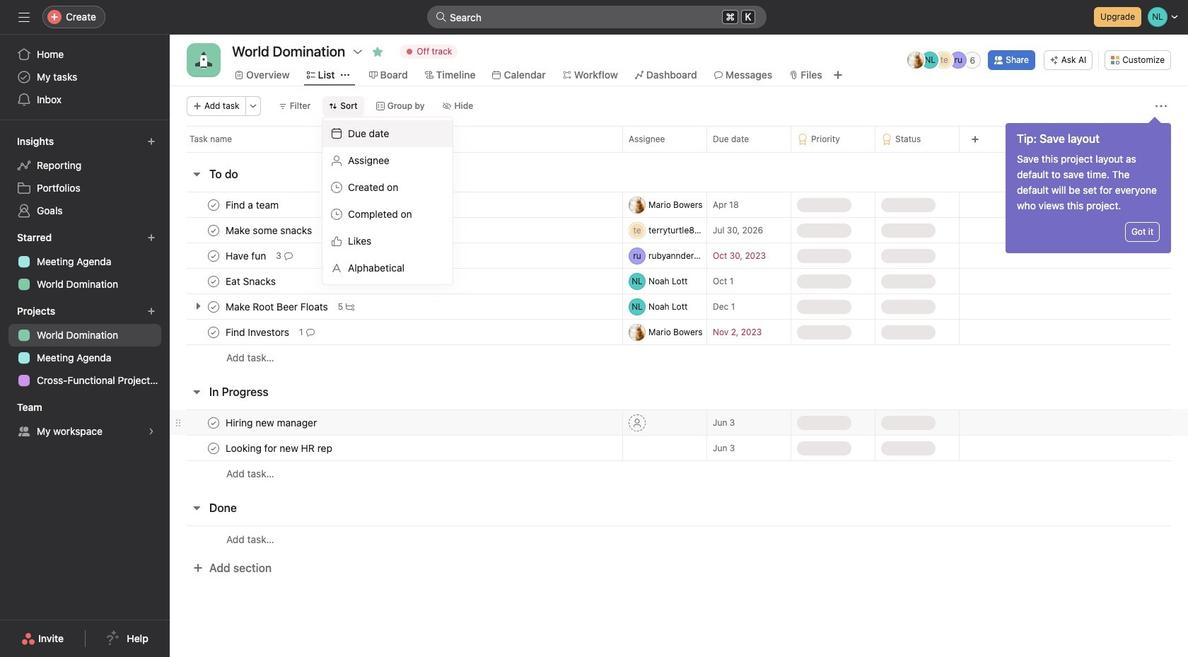 Task type: locate. For each thing, give the bounding box(es) containing it.
mark complete checkbox inside the find a team cell
[[205, 196, 222, 213]]

Mark complete checkbox
[[205, 196, 222, 213], [205, 222, 222, 239], [205, 247, 222, 264], [205, 273, 222, 290], [205, 324, 222, 341], [205, 440, 222, 457]]

show options image
[[353, 46, 364, 57]]

0 vertical spatial mark complete image
[[205, 196, 222, 213]]

1 mark complete image from the top
[[205, 222, 222, 239]]

mark complete image for make some snacks cell
[[205, 222, 222, 239]]

starred element
[[0, 225, 170, 299]]

3 task name text field from the top
[[223, 249, 271, 263]]

mark complete image
[[205, 196, 222, 213], [205, 247, 222, 264], [205, 440, 222, 457]]

3 comments image
[[284, 252, 293, 260]]

projects element
[[0, 299, 170, 395]]

2 task name text field from the top
[[223, 223, 316, 237]]

mark complete image inside eat snacks cell
[[205, 273, 222, 290]]

6 mark complete checkbox from the top
[[205, 440, 222, 457]]

4 mark complete checkbox from the top
[[205, 273, 222, 290]]

5 mark complete checkbox from the top
[[205, 324, 222, 341]]

1 comment image
[[306, 328, 315, 337]]

3 mark complete image from the top
[[205, 440, 222, 457]]

mark complete image inside make some snacks cell
[[205, 222, 222, 239]]

mark complete checkbox inside the hiring new manager cell
[[205, 414, 222, 431]]

new project or portfolio image
[[147, 307, 156, 316]]

2 collapse task list for this group image from the top
[[191, 386, 202, 398]]

mark complete checkbox right expand subtask list for the task make root beer floats icon
[[205, 298, 222, 315]]

Mark complete checkbox
[[205, 298, 222, 315], [205, 414, 222, 431]]

header in progress tree grid
[[170, 410, 1189, 487]]

5 task name text field from the top
[[223, 300, 332, 314]]

1 task name text field from the top
[[223, 325, 294, 339]]

mark complete image inside the find a team cell
[[205, 196, 222, 213]]

mark complete checkbox inside eat snacks cell
[[205, 273, 222, 290]]

2 vertical spatial mark complete image
[[205, 440, 222, 457]]

mark complete checkbox for have fun cell
[[205, 247, 222, 264]]

4 task name text field from the top
[[223, 274, 280, 288]]

mark complete image for eat snacks cell
[[205, 273, 222, 290]]

1 mark complete checkbox from the top
[[205, 298, 222, 315]]

mark complete checkbox inside find investors cell
[[205, 324, 222, 341]]

mark complete checkbox inside make some snacks cell
[[205, 222, 222, 239]]

1 vertical spatial task name text field
[[223, 441, 337, 455]]

mark complete checkbox for looking for new hr rep cell
[[205, 440, 222, 457]]

teams element
[[0, 395, 170, 446]]

1 vertical spatial mark complete image
[[205, 247, 222, 264]]

0 vertical spatial collapse task list for this group image
[[191, 168, 202, 180]]

tooltip
[[1006, 119, 1172, 253]]

find a team cell
[[170, 192, 623, 218]]

0 vertical spatial task name text field
[[223, 325, 294, 339]]

task name text field inside the make root beer floats cell
[[223, 300, 332, 314]]

mark complete checkbox inside have fun cell
[[205, 247, 222, 264]]

0 vertical spatial mark complete checkbox
[[205, 298, 222, 315]]

mark complete image inside the hiring new manager cell
[[205, 414, 222, 431]]

row
[[170, 126, 1189, 152], [187, 151, 1172, 153], [170, 192, 1189, 218], [170, 217, 1189, 243], [170, 243, 1189, 269], [170, 268, 1189, 294], [170, 294, 1189, 320], [170, 319, 1189, 345], [170, 345, 1189, 371], [170, 410, 1189, 436], [170, 435, 1189, 461], [170, 461, 1189, 487], [170, 526, 1189, 553]]

header to do tree grid
[[170, 192, 1189, 371]]

task name text field inside looking for new hr rep cell
[[223, 441, 337, 455]]

2 mark complete checkbox from the top
[[205, 414, 222, 431]]

new insights image
[[147, 137, 156, 146]]

task name text field for mark complete option within the make some snacks cell
[[223, 223, 316, 237]]

Task name text field
[[223, 198, 283, 212], [223, 223, 316, 237], [223, 249, 271, 263], [223, 274, 280, 288], [223, 300, 332, 314], [223, 416, 321, 430]]

mark complete checkbox for the find a team cell
[[205, 196, 222, 213]]

1 vertical spatial mark complete checkbox
[[205, 414, 222, 431]]

1 mark complete image from the top
[[205, 196, 222, 213]]

remove from starred image
[[372, 46, 384, 57]]

collapse task list for this group image for the find a team cell
[[191, 168, 202, 180]]

hide sidebar image
[[18, 11, 30, 23]]

None field
[[427, 6, 767, 28]]

3 mark complete checkbox from the top
[[205, 247, 222, 264]]

see details, my workspace image
[[147, 427, 156, 436]]

mark complete image inside looking for new hr rep cell
[[205, 440, 222, 457]]

collapse task list for this group image
[[191, 502, 202, 514]]

mark complete image inside have fun cell
[[205, 247, 222, 264]]

find investors cell
[[170, 319, 623, 345]]

mark complete checkbox inside looking for new hr rep cell
[[205, 440, 222, 457]]

more actions image
[[1156, 100, 1168, 112], [249, 102, 257, 110]]

1 task name text field from the top
[[223, 198, 283, 212]]

mark complete image
[[205, 222, 222, 239], [205, 273, 222, 290], [205, 298, 222, 315], [205, 324, 222, 341], [205, 414, 222, 431]]

0 horizontal spatial more actions image
[[249, 102, 257, 110]]

task name text field inside have fun cell
[[223, 249, 271, 263]]

5 mark complete image from the top
[[205, 414, 222, 431]]

3 mark complete image from the top
[[205, 298, 222, 315]]

task name text field inside eat snacks cell
[[223, 274, 280, 288]]

1 mark complete checkbox from the top
[[205, 196, 222, 213]]

task name text field for mark complete checkbox within the hiring new manager cell
[[223, 416, 321, 430]]

5 subtasks image
[[346, 303, 355, 311]]

task name text field inside find investors cell
[[223, 325, 294, 339]]

add items to starred image
[[147, 234, 156, 242]]

2 mark complete image from the top
[[205, 273, 222, 290]]

task name text field inside the find a team cell
[[223, 198, 283, 212]]

mark complete checkbox right the see details, my workspace image
[[205, 414, 222, 431]]

6 task name text field from the top
[[223, 416, 321, 430]]

1 vertical spatial collapse task list for this group image
[[191, 386, 202, 398]]

have fun cell
[[170, 243, 623, 269]]

1 collapse task list for this group image from the top
[[191, 168, 202, 180]]

2 task name text field from the top
[[223, 441, 337, 455]]

collapse task list for this group image
[[191, 168, 202, 180], [191, 386, 202, 398]]

mark complete image for the find a team cell
[[205, 196, 222, 213]]

Task name text field
[[223, 325, 294, 339], [223, 441, 337, 455]]

mark complete checkbox for find investors cell
[[205, 324, 222, 341]]

4 mark complete image from the top
[[205, 324, 222, 341]]

2 mark complete image from the top
[[205, 247, 222, 264]]

menu item
[[323, 120, 453, 147]]

task name text field inside make some snacks cell
[[223, 223, 316, 237]]

mark complete checkbox for eat snacks cell
[[205, 273, 222, 290]]

2 mark complete checkbox from the top
[[205, 222, 222, 239]]

task name text field inside the hiring new manager cell
[[223, 416, 321, 430]]



Task type: describe. For each thing, give the bounding box(es) containing it.
rocket image
[[195, 52, 212, 69]]

mark complete checkbox inside the make root beer floats cell
[[205, 298, 222, 315]]

task name text field for looking for new hr rep cell
[[223, 441, 337, 455]]

task name text field for find investors cell
[[223, 325, 294, 339]]

eat snacks cell
[[170, 268, 623, 294]]

mark complete image for have fun cell
[[205, 247, 222, 264]]

Search tasks, projects, and more text field
[[427, 6, 767, 28]]

hiring new manager cell
[[170, 410, 623, 436]]

insights element
[[0, 129, 170, 225]]

mark complete image for looking for new hr rep cell
[[205, 440, 222, 457]]

add tab image
[[833, 69, 844, 81]]

mark complete checkbox for make some snacks cell
[[205, 222, 222, 239]]

mark complete image for find investors cell
[[205, 324, 222, 341]]

expand subtask list for the task make root beer floats image
[[192, 301, 204, 312]]

tab actions image
[[341, 71, 349, 79]]

looking for new hr rep cell
[[170, 435, 623, 461]]

task name text field for mark complete option in the eat snacks cell
[[223, 274, 280, 288]]

collapse task list for this group image for the hiring new manager cell
[[191, 386, 202, 398]]

1 horizontal spatial more actions image
[[1156, 100, 1168, 112]]

task name text field for mark complete option within the find a team cell
[[223, 198, 283, 212]]

1 comment image
[[329, 226, 337, 235]]

task name text field for mark complete option within the have fun cell
[[223, 249, 271, 263]]

global element
[[0, 35, 170, 120]]

prominent image
[[436, 11, 447, 23]]

add field image
[[972, 135, 980, 144]]

mark complete image for the hiring new manager cell
[[205, 414, 222, 431]]

make some snacks cell
[[170, 217, 623, 243]]

make root beer floats cell
[[170, 294, 623, 320]]



Task type: vqa. For each thing, say whether or not it's contained in the screenshot.
2nd Mark complete option from the bottom of the page
yes



